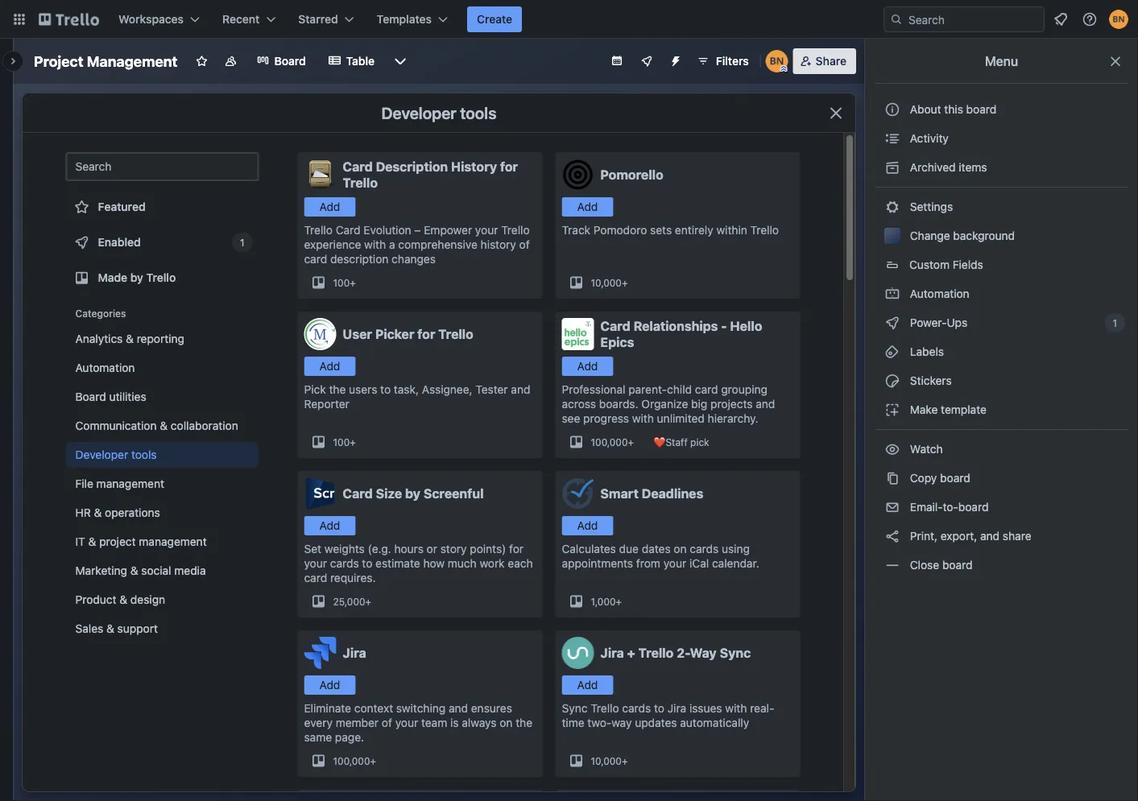 Task type: describe. For each thing, give the bounding box(es) containing it.
10,000 for jira + trello 2-way sync
[[591, 756, 622, 767]]

background
[[954, 229, 1016, 243]]

team
[[421, 717, 448, 730]]

card inside 'trello card evolution – empower your trello experience with a comprehensive history of card description changes'
[[336, 224, 361, 237]]

back to home image
[[39, 6, 99, 32]]

(e.g.
[[368, 543, 391, 556]]

cards inside sync trello cards to jira issues with real- time two-way updates automatically
[[623, 702, 651, 716]]

1 vertical spatial developer
[[75, 448, 128, 462]]

Search text field
[[66, 152, 259, 181]]

to for jira
[[654, 702, 665, 716]]

cards inside calculates due dates on cards using appointments from your ical calendar.
[[690, 543, 719, 556]]

add button for card size by screenful
[[304, 517, 356, 536]]

+ for user picker for trello
[[350, 437, 356, 448]]

copy board
[[907, 472, 971, 485]]

copy board link
[[875, 466, 1129, 492]]

& for collaboration
[[160, 419, 168, 433]]

Board name text field
[[26, 48, 186, 74]]

trello inside card description history for trello
[[343, 175, 378, 191]]

unlimited
[[657, 412, 705, 426]]

how
[[423, 557, 445, 571]]

make template link
[[875, 397, 1129, 423]]

+ for smart deadlines
[[616, 596, 622, 608]]

points)
[[470, 543, 506, 556]]

for inside set weights (e.g. hours or story points) for your cards to estimate how much work each card requires.
[[509, 543, 524, 556]]

template
[[941, 403, 987, 417]]

user
[[343, 327, 372, 342]]

10,000 for pomorello
[[591, 277, 622, 289]]

workspace visible image
[[224, 55, 237, 68]]

1,000
[[591, 596, 616, 608]]

stickers link
[[875, 368, 1129, 394]]

& for design
[[120, 594, 127, 607]]

board down export,
[[943, 559, 973, 572]]

and inside the professional parent-child card grouping across boards. organize big projects and see progress with unlimited hierarchy.
[[756, 398, 776, 411]]

ical
[[690, 557, 709, 571]]

tester
[[476, 383, 508, 397]]

updates
[[635, 717, 677, 730]]

10,000 + for pomorello
[[591, 277, 628, 289]]

trello up history
[[501, 224, 530, 237]]

sm image for watch
[[885, 442, 901, 458]]

utilities
[[109, 390, 146, 404]]

sm image for print, export, and share
[[885, 529, 901, 545]]

your inside 'trello card evolution – empower your trello experience with a comprehensive history of card description changes'
[[475, 224, 498, 237]]

card for card description history for trello
[[343, 159, 373, 174]]

smart
[[601, 486, 639, 502]]

activity
[[907, 132, 949, 145]]

pick
[[691, 437, 710, 448]]

product & design link
[[66, 588, 259, 613]]

trello card evolution – empower your trello experience with a comprehensive history of card description changes
[[304, 224, 530, 266]]

filters
[[716, 54, 749, 68]]

100 + for card description history for trello
[[333, 277, 356, 289]]

board inside 'link'
[[959, 501, 989, 514]]

assignee,
[[422, 383, 473, 397]]

and inside 'eliminate context switching and ensures every member of your team is always on the same page.'
[[449, 702, 468, 716]]

2-
[[677, 646, 690, 661]]

jira for jira + trello 2-way sync
[[601, 646, 624, 661]]

card size by screenful
[[343, 486, 484, 502]]

add button for pomorello
[[562, 197, 614, 217]]

custom fields button
[[875, 252, 1129, 278]]

0 vertical spatial developer
[[382, 103, 457, 122]]

sm image for settings
[[885, 199, 901, 215]]

made by trello link
[[66, 262, 259, 294]]

to-
[[943, 501, 959, 514]]

share
[[1003, 530, 1032, 543]]

add for user picker for trello
[[320, 360, 340, 373]]

sm image for close board
[[885, 558, 901, 574]]

task,
[[394, 383, 419, 397]]

each
[[508, 557, 533, 571]]

developer tools link
[[66, 442, 259, 468]]

print, export, and share
[[907, 530, 1032, 543]]

card relationships - hello epics
[[601, 319, 763, 350]]

project
[[99, 536, 136, 549]]

on inside 'eliminate context switching and ensures every member of your team is always on the same page.'
[[500, 717, 513, 730]]

sm image for make template
[[885, 402, 901, 418]]

sm image for copy board
[[885, 471, 901, 487]]

calculates
[[562, 543, 616, 556]]

calendar.
[[712, 557, 760, 571]]

+ for pomorello
[[622, 277, 628, 289]]

1 horizontal spatial developer tools
[[382, 103, 497, 122]]

social
[[141, 565, 171, 578]]

child
[[667, 383, 692, 397]]

parent-
[[629, 383, 667, 397]]

board link
[[247, 48, 316, 74]]

trello right within
[[751, 224, 779, 237]]

card inside 'trello card evolution – empower your trello experience with a comprehensive history of card description changes'
[[304, 253, 327, 266]]

professional parent-child card grouping across boards. organize big projects and see progress with unlimited hierarchy.
[[562, 383, 776, 426]]

with inside the professional parent-child card grouping across boards. organize big projects and see progress with unlimited hierarchy.
[[633, 412, 654, 426]]

analytics & reporting link
[[66, 326, 259, 352]]

archived items
[[907, 161, 988, 174]]

0 horizontal spatial automation link
[[66, 355, 259, 381]]

ben nelson (bennelson96) image
[[766, 50, 789, 73]]

every
[[304, 717, 333, 730]]

user picker for trello
[[343, 327, 474, 342]]

sm image for activity
[[885, 131, 901, 147]]

add for card size by screenful
[[320, 519, 340, 533]]

add button for jira + trello 2-way sync
[[562, 676, 614, 696]]

is
[[451, 717, 459, 730]]

add button for smart deadlines
[[562, 517, 614, 536]]

card description history for trello
[[343, 159, 518, 191]]

analytics
[[75, 332, 123, 346]]

create button
[[467, 6, 522, 32]]

sm image for archived items
[[885, 160, 901, 176]]

about
[[911, 103, 942, 116]]

1 for enabled
[[240, 237, 245, 248]]

hr & operations
[[75, 507, 160, 520]]

issues
[[690, 702, 723, 716]]

Search field
[[903, 7, 1044, 31]]

of inside 'eliminate context switching and ensures every member of your team is always on the same page.'
[[382, 717, 392, 730]]

trello left 2-
[[639, 646, 674, 661]]

experience
[[304, 238, 361, 251]]

recent button
[[213, 6, 286, 32]]

it
[[75, 536, 85, 549]]

history
[[451, 159, 497, 174]]

and left share
[[981, 530, 1000, 543]]

pomodoro
[[594, 224, 647, 237]]

email-
[[911, 501, 943, 514]]

1 horizontal spatial 100,000
[[591, 437, 628, 448]]

& for project
[[88, 536, 96, 549]]

way
[[612, 717, 632, 730]]

automatically
[[680, 717, 750, 730]]

+ left 2-
[[627, 646, 636, 661]]

settings
[[907, 200, 954, 214]]

+ for jira + trello 2-way sync
[[622, 756, 628, 767]]

add button for card relationships - hello epics
[[562, 357, 614, 376]]

media
[[174, 565, 206, 578]]

make
[[911, 403, 938, 417]]

fields
[[953, 258, 984, 272]]

set weights (e.g. hours or story points) for your cards to estimate how much work each card requires.
[[304, 543, 533, 585]]

trello inside sync trello cards to jira issues with real- time two-way updates automatically
[[591, 702, 619, 716]]

share button
[[794, 48, 857, 74]]

close board link
[[875, 553, 1129, 579]]

search image
[[891, 13, 903, 26]]

hours
[[394, 543, 424, 556]]

make template
[[907, 403, 987, 417]]

primary element
[[0, 0, 1139, 39]]

boards.
[[599, 398, 639, 411]]

this member is an admin of this board. image
[[781, 65, 788, 73]]

set
[[304, 543, 322, 556]]

❤️
[[654, 437, 663, 448]]

member
[[336, 717, 379, 730]]

table
[[346, 54, 375, 68]]

enabled
[[98, 236, 141, 249]]

file
[[75, 478, 93, 491]]

sm image for automation
[[885, 286, 901, 302]]

management inside it & project management "link"
[[139, 536, 207, 549]]

watch link
[[875, 437, 1129, 463]]

100 for card description history for trello
[[333, 277, 350, 289]]

communication
[[75, 419, 157, 433]]

hello
[[731, 319, 763, 334]]



Task type: vqa. For each thing, say whether or not it's contained in the screenshot.
the topmost 100,000 +
yes



Task type: locate. For each thing, give the bounding box(es) containing it.
for right the history
[[500, 159, 518, 174]]

starred button
[[289, 6, 364, 32]]

add button up two-
[[562, 676, 614, 696]]

2 10,000 + from the top
[[591, 756, 628, 767]]

& inside communication & collaboration link
[[160, 419, 168, 433]]

on down ensures
[[500, 717, 513, 730]]

0 vertical spatial on
[[674, 543, 687, 556]]

2 vertical spatial to
[[654, 702, 665, 716]]

page.
[[335, 731, 364, 745]]

sets
[[650, 224, 672, 237]]

0 horizontal spatial developer tools
[[75, 448, 157, 462]]

with inside 'trello card evolution – empower your trello experience with a comprehensive history of card description changes'
[[364, 238, 386, 251]]

10,000 + down two-
[[591, 756, 628, 767]]

story
[[441, 543, 467, 556]]

& down board utilities link
[[160, 419, 168, 433]]

your inside 'eliminate context switching and ensures every member of your team is always on the same page.'
[[395, 717, 418, 730]]

1 vertical spatial the
[[516, 717, 533, 730]]

add for card description history for trello
[[320, 200, 340, 214]]

card down set
[[304, 572, 327, 585]]

activity link
[[875, 126, 1129, 152]]

1 vertical spatial card
[[695, 383, 718, 397]]

0 horizontal spatial sync
[[562, 702, 588, 716]]

for inside card description history for trello
[[500, 159, 518, 174]]

add up pick
[[320, 360, 340, 373]]

items
[[959, 161, 988, 174]]

10,000 down two-
[[591, 756, 622, 767]]

using
[[722, 543, 750, 556]]

0 horizontal spatial automation
[[75, 361, 135, 375]]

your up history
[[475, 224, 498, 237]]

2 sm image from the top
[[885, 199, 901, 215]]

& left 'social'
[[130, 565, 138, 578]]

0 horizontal spatial 100,000 +
[[333, 756, 376, 767]]

jira down the 25,000 +
[[343, 646, 366, 661]]

& inside hr & operations link
[[94, 507, 102, 520]]

to for user
[[381, 383, 391, 397]]

collaboration
[[171, 419, 238, 433]]

0 vertical spatial 10,000
[[591, 277, 622, 289]]

2 100 from the top
[[333, 437, 350, 448]]

sm image inside archived items link
[[885, 160, 901, 176]]

communication & collaboration
[[75, 419, 238, 433]]

1,000 +
[[591, 596, 622, 608]]

10,000 down pomodoro
[[591, 277, 622, 289]]

automation image
[[663, 48, 686, 71]]

+ down 'member'
[[370, 756, 376, 767]]

settings link
[[875, 194, 1129, 220]]

track
[[562, 224, 591, 237]]

1 vertical spatial automation
[[75, 361, 135, 375]]

1 horizontal spatial by
[[405, 486, 421, 502]]

work
[[480, 557, 505, 571]]

this
[[945, 103, 964, 116]]

1 vertical spatial 10,000
[[591, 756, 622, 767]]

same
[[304, 731, 332, 745]]

the right always
[[516, 717, 533, 730]]

0 horizontal spatial developer
[[75, 448, 128, 462]]

add up calculates
[[578, 519, 598, 533]]

add button up pick
[[304, 357, 356, 376]]

board for board utilities
[[75, 390, 106, 404]]

+ down pomodoro
[[622, 277, 628, 289]]

2 horizontal spatial to
[[654, 702, 665, 716]]

100,000 + down progress at the right of the page
[[591, 437, 634, 448]]

from
[[637, 557, 661, 571]]

the
[[329, 383, 346, 397], [516, 717, 533, 730]]

power ups image
[[641, 55, 653, 68]]

3 sm image from the top
[[885, 286, 901, 302]]

1 horizontal spatial automation link
[[875, 281, 1129, 307]]

0 vertical spatial board
[[274, 54, 306, 68]]

card left "size"
[[343, 486, 373, 502]]

add button
[[304, 197, 356, 217], [562, 197, 614, 217], [304, 357, 356, 376], [562, 357, 614, 376], [304, 517, 356, 536], [562, 517, 614, 536], [304, 676, 356, 696], [562, 676, 614, 696]]

your
[[475, 224, 498, 237], [304, 557, 327, 571], [664, 557, 687, 571], [395, 717, 418, 730]]

& right it
[[88, 536, 96, 549]]

+ left ❤️
[[628, 437, 634, 448]]

sm image inside 'email-to-board' 'link'
[[885, 500, 901, 516]]

& inside sales & support 'link'
[[106, 623, 114, 636]]

requires.
[[330, 572, 376, 585]]

1 horizontal spatial developer
[[382, 103, 457, 122]]

trello inside made by trello link
[[146, 271, 176, 284]]

export,
[[941, 530, 978, 543]]

jira up updates
[[668, 702, 687, 716]]

to inside set weights (e.g. hours or story points) for your cards to estimate how much work each card requires.
[[362, 557, 373, 571]]

sm image left "labels"
[[885, 344, 901, 360]]

tools down the "communication & collaboration" at the left
[[131, 448, 157, 462]]

a
[[389, 238, 395, 251]]

1 vertical spatial 100,000 +
[[333, 756, 376, 767]]

description
[[376, 159, 448, 174]]

1 vertical spatial management
[[139, 536, 207, 549]]

0 vertical spatial automation link
[[875, 281, 1129, 307]]

project
[[34, 52, 83, 70]]

0 vertical spatial 100,000 +
[[591, 437, 634, 448]]

2 horizontal spatial cards
[[690, 543, 719, 556]]

eliminate context switching and ensures every member of your team is always on the same page.
[[304, 702, 533, 745]]

custom fields
[[910, 258, 984, 272]]

board inside button
[[967, 103, 997, 116]]

cards up ical
[[690, 543, 719, 556]]

automation link
[[875, 281, 1129, 307], [66, 355, 259, 381]]

0 vertical spatial of
[[519, 238, 530, 251]]

or
[[427, 543, 438, 556]]

product & design
[[75, 594, 165, 607]]

25,000 +
[[333, 596, 372, 608]]

& left "design"
[[120, 594, 127, 607]]

1 horizontal spatial of
[[519, 238, 530, 251]]

management down hr & operations link
[[139, 536, 207, 549]]

sm image
[[885, 160, 901, 176], [885, 344, 901, 360], [885, 373, 901, 389], [885, 471, 901, 487], [885, 500, 901, 516], [885, 529, 901, 545]]

sm image left print,
[[885, 529, 901, 545]]

1 sm image from the top
[[885, 131, 901, 147]]

& right the analytics
[[126, 332, 134, 346]]

1 vertical spatial automation link
[[66, 355, 259, 381]]

featured link
[[66, 191, 259, 223]]

100
[[333, 277, 350, 289], [333, 437, 350, 448]]

+ down "description"
[[350, 277, 356, 289]]

workspaces button
[[109, 6, 210, 32]]

+ for card size by screenful
[[366, 596, 372, 608]]

pick the users to task, assignee, tester and reporter
[[304, 383, 531, 411]]

+ for jira
[[370, 756, 376, 767]]

card for card size by screenful
[[343, 486, 373, 502]]

weights
[[325, 543, 365, 556]]

2 10,000 from the top
[[591, 756, 622, 767]]

for up each
[[509, 543, 524, 556]]

10,000 + for jira + trello 2-way sync
[[591, 756, 628, 767]]

1 vertical spatial by
[[405, 486, 421, 502]]

card for card relationships - hello epics
[[601, 319, 631, 334]]

projects
[[711, 398, 753, 411]]

by inside made by trello link
[[130, 271, 143, 284]]

2 vertical spatial card
[[304, 572, 327, 585]]

0 horizontal spatial tools
[[131, 448, 157, 462]]

6 sm image from the top
[[885, 529, 901, 545]]

1 10,000 + from the top
[[591, 277, 628, 289]]

share
[[816, 54, 847, 68]]

and up is
[[449, 702, 468, 716]]

add button up calculates
[[562, 517, 614, 536]]

operations
[[105, 507, 160, 520]]

to inside sync trello cards to jira issues with real- time two-way updates automatically
[[654, 702, 665, 716]]

your for jira
[[395, 717, 418, 730]]

empower
[[424, 224, 472, 237]]

& inside product & design link
[[120, 594, 127, 607]]

add up eliminate
[[320, 679, 340, 692]]

sm image inside make template link
[[885, 402, 901, 418]]

epics
[[601, 335, 634, 350]]

sm image for labels
[[885, 344, 901, 360]]

add up professional
[[578, 360, 598, 373]]

sm image inside print, export, and share link
[[885, 529, 901, 545]]

2 vertical spatial for
[[509, 543, 524, 556]]

analytics & reporting
[[75, 332, 185, 346]]

0 vertical spatial for
[[500, 159, 518, 174]]

for right the picker on the top of page
[[418, 327, 436, 342]]

+ down requires.
[[366, 596, 372, 608]]

1 vertical spatial cards
[[330, 557, 359, 571]]

0 horizontal spatial on
[[500, 717, 513, 730]]

0 vertical spatial sync
[[720, 646, 751, 661]]

board down starred
[[274, 54, 306, 68]]

cards up way on the bottom right of page
[[623, 702, 651, 716]]

ups
[[947, 316, 968, 330]]

add up experience
[[320, 200, 340, 214]]

0 vertical spatial the
[[329, 383, 346, 397]]

& for support
[[106, 623, 114, 636]]

jira for jira
[[343, 646, 366, 661]]

100 + for user picker for trello
[[333, 437, 356, 448]]

100 + down "description"
[[333, 277, 356, 289]]

1 vertical spatial board
[[75, 390, 106, 404]]

and inside pick the users to task, assignee, tester and reporter
[[511, 383, 531, 397]]

your for card size by screenful
[[304, 557, 327, 571]]

0 horizontal spatial of
[[382, 717, 392, 730]]

100,000 down page.
[[333, 756, 370, 767]]

sm image left the archived
[[885, 160, 901, 176]]

1 10,000 from the top
[[591, 277, 622, 289]]

sm image inside 'settings' link
[[885, 199, 901, 215]]

on right dates
[[674, 543, 687, 556]]

1 vertical spatial 10,000 +
[[591, 756, 628, 767]]

100,000 + down page.
[[333, 756, 376, 767]]

sm image left stickers at right top
[[885, 373, 901, 389]]

add up "track"
[[578, 200, 598, 214]]

3 sm image from the top
[[885, 373, 901, 389]]

sm image
[[885, 131, 901, 147], [885, 199, 901, 215], [885, 286, 901, 302], [885, 315, 901, 331], [885, 402, 901, 418], [885, 442, 901, 458], [885, 558, 901, 574]]

featured
[[98, 200, 146, 214]]

support
[[117, 623, 158, 636]]

sm image inside stickers link
[[885, 373, 901, 389]]

with inside sync trello cards to jira issues with real- time two-way updates automatically
[[726, 702, 747, 716]]

sm image left copy
[[885, 471, 901, 487]]

+ for card description history for trello
[[350, 277, 356, 289]]

sync inside sync trello cards to jira issues with real- time two-way updates automatically
[[562, 702, 588, 716]]

your down set
[[304, 557, 327, 571]]

management inside file management link
[[96, 478, 164, 491]]

sm image inside watch link
[[885, 442, 901, 458]]

card up experience
[[336, 224, 361, 237]]

1 horizontal spatial on
[[674, 543, 687, 556]]

100 + down reporter on the left of page
[[333, 437, 356, 448]]

2 vertical spatial with
[[726, 702, 747, 716]]

5 sm image from the top
[[885, 500, 901, 516]]

marketing
[[75, 565, 127, 578]]

the inside pick the users to task, assignee, tester and reporter
[[329, 383, 346, 397]]

and right the tester
[[511, 383, 531, 397]]

of inside 'trello card evolution – empower your trello experience with a comprehensive history of card description changes'
[[519, 238, 530, 251]]

100,000 +
[[591, 437, 634, 448], [333, 756, 376, 767]]

labels
[[907, 345, 945, 359]]

trello right made
[[146, 271, 176, 284]]

within
[[717, 224, 748, 237]]

your inside calculates due dates on cards using appointments from your ical calendar.
[[664, 557, 687, 571]]

users
[[349, 383, 377, 397]]

board up to-
[[941, 472, 971, 485]]

1 vertical spatial to
[[362, 557, 373, 571]]

hr
[[75, 507, 91, 520]]

0 vertical spatial 10,000 +
[[591, 277, 628, 289]]

1 vertical spatial for
[[418, 327, 436, 342]]

estimate
[[376, 557, 420, 571]]

calendar power-up image
[[611, 54, 624, 67]]

7 sm image from the top
[[885, 558, 901, 574]]

add for smart deadlines
[[578, 519, 598, 533]]

board right the this at the top right of page
[[967, 103, 997, 116]]

1 vertical spatial sync
[[562, 702, 588, 716]]

1 horizontal spatial automation
[[907, 287, 970, 301]]

2 horizontal spatial with
[[726, 702, 747, 716]]

0 horizontal spatial 100,000
[[333, 756, 370, 767]]

& right sales
[[106, 623, 114, 636]]

card up big
[[695, 383, 718, 397]]

6 sm image from the top
[[885, 442, 901, 458]]

the inside 'eliminate context switching and ensures every member of your team is always on the same page.'
[[516, 717, 533, 730]]

add for jira + trello 2-way sync
[[578, 679, 598, 692]]

0 horizontal spatial jira
[[343, 646, 366, 661]]

it & project management link
[[66, 529, 259, 555]]

10,000
[[591, 277, 622, 289], [591, 756, 622, 767]]

developer tools up description
[[382, 103, 497, 122]]

jira inside sync trello cards to jira issues with real- time two-way updates automatically
[[668, 702, 687, 716]]

open information menu image
[[1082, 11, 1098, 27]]

by right "size"
[[405, 486, 421, 502]]

stickers
[[907, 374, 952, 388]]

1 100 from the top
[[333, 277, 350, 289]]

with down organize in the right of the page
[[633, 412, 654, 426]]

close
[[911, 559, 940, 572]]

1 horizontal spatial to
[[381, 383, 391, 397]]

add button up weights
[[304, 517, 356, 536]]

to inside pick the users to task, assignee, tester and reporter
[[381, 383, 391, 397]]

card down experience
[[304, 253, 327, 266]]

add button up eliminate
[[304, 676, 356, 696]]

0 vertical spatial with
[[364, 238, 386, 251]]

change background link
[[875, 223, 1129, 249]]

add button up experience
[[304, 197, 356, 217]]

1 vertical spatial developer tools
[[75, 448, 157, 462]]

tools inside developer tools link
[[131, 448, 157, 462]]

0 horizontal spatial to
[[362, 557, 373, 571]]

tools up the history
[[460, 103, 497, 122]]

starred
[[298, 12, 338, 26]]

add for card relationships - hello epics
[[578, 360, 598, 373]]

file management link
[[66, 471, 259, 497]]

add button up "track"
[[562, 197, 614, 217]]

1 vertical spatial 100,000
[[333, 756, 370, 767]]

print, export, and share link
[[875, 524, 1129, 550]]

to left task,
[[381, 383, 391, 397]]

0 notifications image
[[1052, 10, 1071, 29]]

automation up the board utilities
[[75, 361, 135, 375]]

4 sm image from the top
[[885, 471, 901, 487]]

1 vertical spatial with
[[633, 412, 654, 426]]

on inside calculates due dates on cards using appointments from your ical calendar.
[[674, 543, 687, 556]]

1 horizontal spatial 1
[[1113, 318, 1118, 329]]

0 horizontal spatial 1
[[240, 237, 245, 248]]

0 vertical spatial card
[[304, 253, 327, 266]]

changes
[[392, 253, 436, 266]]

card inside card description history for trello
[[343, 159, 373, 174]]

your inside set weights (e.g. hours or story points) for your cards to estimate how much work each card requires.
[[304, 557, 327, 571]]

& inside analytics & reporting link
[[126, 332, 134, 346]]

to up updates
[[654, 702, 665, 716]]

pomorello
[[601, 167, 664, 183]]

0 vertical spatial cards
[[690, 543, 719, 556]]

progress
[[584, 412, 629, 426]]

0 vertical spatial to
[[381, 383, 391, 397]]

2 sm image from the top
[[885, 344, 901, 360]]

cards inside set weights (e.g. hours or story points) for your cards to estimate how much work each card requires.
[[330, 557, 359, 571]]

board left 'utilities'
[[75, 390, 106, 404]]

1 horizontal spatial sync
[[720, 646, 751, 661]]

dates
[[642, 543, 671, 556]]

marketing & social media link
[[66, 558, 259, 584]]

eliminate
[[304, 702, 351, 716]]

card inside the professional parent-child card grouping across boards. organize big projects and see progress with unlimited hierarchy.
[[695, 383, 718, 397]]

0 vertical spatial 100 +
[[333, 277, 356, 289]]

archived
[[911, 161, 956, 174]]

sync
[[720, 646, 751, 661], [562, 702, 588, 716]]

add button for jira
[[304, 676, 356, 696]]

add button for user picker for trello
[[304, 357, 356, 376]]

sm image for email-to-board
[[885, 500, 901, 516]]

with up automatically on the right bottom of the page
[[726, 702, 747, 716]]

10,000 + down pomodoro
[[591, 277, 628, 289]]

sm image inside copy board "link"
[[885, 471, 901, 487]]

real-
[[750, 702, 775, 716]]

trello up experience
[[304, 224, 333, 237]]

2 vertical spatial cards
[[623, 702, 651, 716]]

evolution
[[364, 224, 412, 237]]

ben nelson (bennelson96) image
[[1110, 10, 1129, 29]]

design
[[131, 594, 165, 607]]

0 vertical spatial developer tools
[[382, 103, 497, 122]]

developer tools down communication
[[75, 448, 157, 462]]

sm image left email-
[[885, 500, 901, 516]]

0 horizontal spatial board
[[75, 390, 106, 404]]

1 vertical spatial of
[[382, 717, 392, 730]]

automation up power-ups
[[907, 287, 970, 301]]

sm image inside close board link
[[885, 558, 901, 574]]

of
[[519, 238, 530, 251], [382, 717, 392, 730]]

entirely
[[675, 224, 714, 237]]

add up weights
[[320, 519, 340, 533]]

star or unstar board image
[[195, 55, 208, 68]]

0 vertical spatial 100,000
[[591, 437, 628, 448]]

1 horizontal spatial tools
[[460, 103, 497, 122]]

1 vertical spatial tools
[[131, 448, 157, 462]]

0 vertical spatial management
[[96, 478, 164, 491]]

4 sm image from the top
[[885, 315, 901, 331]]

1 vertical spatial 1
[[1113, 318, 1118, 329]]

0 horizontal spatial cards
[[330, 557, 359, 571]]

0 horizontal spatial with
[[364, 238, 386, 251]]

sales & support link
[[66, 617, 259, 642]]

grouping
[[722, 383, 768, 397]]

& for social
[[130, 565, 138, 578]]

about this board button
[[875, 97, 1129, 122]]

customize views image
[[393, 53, 409, 69]]

0 horizontal spatial the
[[329, 383, 346, 397]]

card left description
[[343, 159, 373, 174]]

sm image for power-ups
[[885, 315, 901, 331]]

your for smart deadlines
[[664, 557, 687, 571]]

& right hr
[[94, 507, 102, 520]]

automation link up board utilities link
[[66, 355, 259, 381]]

card inside card relationships - hello epics
[[601, 319, 631, 334]]

0 vertical spatial by
[[130, 271, 143, 284]]

add for jira
[[320, 679, 340, 692]]

of down context
[[382, 717, 392, 730]]

1 for power-ups
[[1113, 318, 1118, 329]]

sm image inside "activity" link
[[885, 131, 901, 147]]

appointments
[[562, 557, 634, 571]]

100 down reporter on the left of page
[[333, 437, 350, 448]]

sm image for stickers
[[885, 373, 901, 389]]

history
[[481, 238, 516, 251]]

big
[[692, 398, 708, 411]]

1 horizontal spatial cards
[[623, 702, 651, 716]]

board for board
[[274, 54, 306, 68]]

sm image inside labels link
[[885, 344, 901, 360]]

management up operations
[[96, 478, 164, 491]]

sync right the way
[[720, 646, 751, 661]]

1 horizontal spatial jira
[[601, 646, 624, 661]]

1 vertical spatial on
[[500, 717, 513, 730]]

add button for card description history for trello
[[304, 197, 356, 217]]

the up reporter on the left of page
[[329, 383, 346, 397]]

1 horizontal spatial the
[[516, 717, 533, 730]]

& inside marketing & social media link
[[130, 565, 138, 578]]

card inside set weights (e.g. hours or story points) for your cards to estimate how much work each card requires.
[[304, 572, 327, 585]]

change
[[911, 229, 951, 243]]

developer down "customize views" icon
[[382, 103, 457, 122]]

1 sm image from the top
[[885, 160, 901, 176]]

2 100 + from the top
[[333, 437, 356, 448]]

sales
[[75, 623, 103, 636]]

trello up assignee,
[[439, 327, 474, 342]]

1 horizontal spatial with
[[633, 412, 654, 426]]

1 horizontal spatial board
[[274, 54, 306, 68]]

context
[[354, 702, 393, 716]]

developer down communication
[[75, 448, 128, 462]]

& inside it & project management "link"
[[88, 536, 96, 549]]

1 vertical spatial 100
[[333, 437, 350, 448]]

1 vertical spatial 100 +
[[333, 437, 356, 448]]

2 horizontal spatial jira
[[668, 702, 687, 716]]

to down the (e.g.
[[362, 557, 373, 571]]

add for pomorello
[[578, 200, 598, 214]]

1
[[240, 237, 245, 248], [1113, 318, 1118, 329]]

0 horizontal spatial by
[[130, 271, 143, 284]]

your down dates
[[664, 557, 687, 571]]

board inside "link"
[[941, 472, 971, 485]]

& for reporting
[[126, 332, 134, 346]]

jira down 1,000 +
[[601, 646, 624, 661]]

100 for user picker for trello
[[333, 437, 350, 448]]

cards down weights
[[330, 557, 359, 571]]

add button up professional
[[562, 357, 614, 376]]

board up print, export, and share
[[959, 501, 989, 514]]

0 vertical spatial 100
[[333, 277, 350, 289]]

comprehensive
[[398, 238, 478, 251]]

& for operations
[[94, 507, 102, 520]]

0 vertical spatial 1
[[240, 237, 245, 248]]

0 vertical spatial automation
[[907, 287, 970, 301]]

1 horizontal spatial 100,000 +
[[591, 437, 634, 448]]

card up epics
[[601, 319, 631, 334]]

two-
[[588, 717, 612, 730]]

0 vertical spatial tools
[[460, 103, 497, 122]]

5 sm image from the top
[[885, 402, 901, 418]]

1 100 + from the top
[[333, 277, 356, 289]]

trello up two-
[[591, 702, 619, 716]]

email-to-board link
[[875, 495, 1129, 521]]

much
[[448, 557, 477, 571]]



